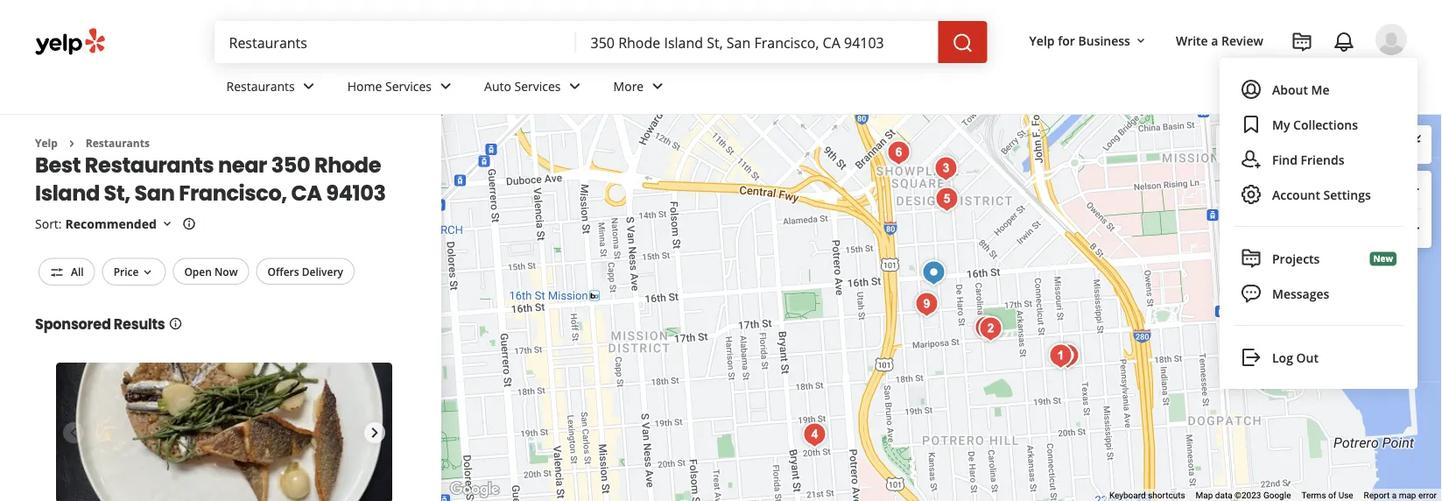Task type: describe. For each thing, give the bounding box(es) containing it.
map for moves
[[1309, 136, 1335, 153]]

zoom out image
[[1402, 218, 1423, 239]]

user actions element
[[1016, 22, 1432, 130]]

24 collections v2 image
[[1241, 114, 1262, 135]]

report a map error link
[[1364, 490, 1437, 501]]

services for auto services
[[515, 78, 561, 94]]

of
[[1329, 490, 1337, 501]]

now
[[215, 264, 238, 278]]

24 chevron down v2 image for more
[[647, 76, 668, 97]]

new
[[1374, 253, 1394, 265]]

st,
[[104, 178, 130, 208]]

350
[[271, 150, 310, 179]]

business categories element
[[212, 63, 1408, 114]]

use
[[1339, 490, 1354, 501]]

sponsored
[[35, 314, 111, 334]]

24 add friend v2 image
[[1241, 149, 1262, 170]]

account settings
[[1273, 186, 1371, 203]]

my collections link
[[1234, 107, 1404, 142]]

16 info v2 image
[[169, 316, 183, 330]]

search as map moves
[[1252, 136, 1376, 153]]

24 chevron down v2 image for restaurants
[[298, 76, 319, 97]]

san
[[134, 178, 175, 208]]

more
[[614, 78, 644, 94]]

rhode
[[314, 150, 381, 179]]

messages
[[1273, 285, 1330, 302]]

offers
[[268, 264, 299, 278]]

projects
[[1273, 250, 1320, 267]]

my
[[1273, 116, 1291, 133]]

friends
[[1301, 151, 1345, 168]]

results
[[114, 314, 165, 334]]

lost resort image
[[797, 417, 833, 452]]

about me
[[1273, 81, 1330, 98]]

out
[[1297, 349, 1319, 366]]

Find text field
[[229, 32, 563, 52]]

error
[[1419, 490, 1437, 501]]

94103
[[326, 178, 386, 208]]

projects image
[[1292, 32, 1313, 53]]

24 log out v2 image
[[1241, 347, 1262, 368]]

map region
[[348, 0, 1443, 501]]

collapse map image
[[1402, 133, 1423, 154]]

16 info v2 image
[[182, 217, 196, 231]]

dumpling time image
[[929, 151, 964, 186]]

all button
[[39, 258, 95, 285]]

restaurants inside best restaurants near 350 rhode island st, san francisco, ca 94103
[[85, 150, 214, 179]]

ca
[[291, 178, 322, 208]]

filters group
[[35, 258, 358, 285]]

24 chevron down v2 image for home services
[[435, 76, 456, 97]]

google image
[[446, 478, 504, 501]]

write a review link
[[1169, 25, 1271, 56]]

a for report
[[1392, 490, 1397, 501]]

auto services
[[484, 78, 561, 94]]

next image
[[364, 422, 385, 443]]

16 chevron right v2 image
[[65, 136, 79, 150]]

find friends
[[1273, 151, 1345, 168]]

slideshow element
[[56, 362, 392, 501]]

sponsored results
[[35, 314, 165, 334]]

delivery
[[302, 264, 343, 278]]

account
[[1273, 186, 1321, 203]]

a for write
[[1212, 32, 1219, 49]]

map for error
[[1399, 490, 1417, 501]]

zoom in image
[[1402, 179, 1423, 200]]

for
[[1058, 32, 1075, 49]]

notifications image
[[1334, 32, 1355, 53]]

write a review
[[1176, 32, 1264, 49]]

parker potrero image
[[1051, 339, 1086, 374]]

chez maman east image
[[1044, 339, 1079, 374]]

all
[[71, 264, 84, 278]]

offers delivery
[[268, 264, 343, 278]]

none field find
[[229, 32, 563, 52]]

business
[[1079, 32, 1131, 49]]

review
[[1222, 32, 1264, 49]]

yelp for business button
[[1023, 25, 1155, 56]]

Near text field
[[591, 32, 925, 52]]

recommended
[[65, 215, 157, 232]]



Task type: vqa. For each thing, say whether or not it's contained in the screenshot.
the System
no



Task type: locate. For each thing, give the bounding box(es) containing it.
24 project v2 image
[[1241, 248, 1262, 269]]

24 chevron down v2 image left home
[[298, 76, 319, 97]]

terms
[[1302, 490, 1327, 501]]

0 horizontal spatial 16 chevron down v2 image
[[160, 217, 174, 231]]

auto services link
[[470, 63, 600, 114]]

1 horizontal spatial services
[[515, 78, 561, 94]]

open now button
[[173, 258, 249, 285]]

recommended button
[[65, 215, 174, 232]]

yelp left 16 chevron right v2 icon
[[35, 136, 58, 150]]

0 horizontal spatial 24 chevron down v2 image
[[298, 76, 319, 97]]

16 chevron down v2 image left 16 info v2 icon
[[160, 217, 174, 231]]

log out button
[[1234, 340, 1404, 375]]

messages link
[[1231, 276, 1408, 311]]

terms of use
[[1302, 490, 1354, 501]]

16 chevron down v2 image right business
[[1134, 34, 1148, 48]]

24 profile v2 image
[[1241, 79, 1262, 100]]

2 24 chevron down v2 image from the left
[[565, 76, 586, 97]]

24 chevron down v2 image inside more link
[[647, 76, 668, 97]]

1 vertical spatial a
[[1392, 490, 1397, 501]]

restaurants right 16 chevron right v2 icon
[[86, 136, 150, 150]]

account settings link
[[1234, 177, 1404, 212]]

map
[[1196, 490, 1213, 501]]

1 24 chevron down v2 image from the left
[[298, 76, 319, 97]]

restaurants link
[[212, 63, 333, 114], [86, 136, 150, 150]]

open
[[184, 264, 212, 278]]

16 chevron down v2 image for yelp for business
[[1134, 34, 1148, 48]]

next level burger image
[[910, 287, 945, 322]]

my collections
[[1273, 116, 1358, 133]]

1 services from the left
[[385, 78, 432, 94]]

0 horizontal spatial none field
[[229, 32, 563, 52]]

1 horizontal spatial map
[[1399, 490, 1417, 501]]

services for home services
[[385, 78, 432, 94]]

0 horizontal spatial 24 chevron down v2 image
[[435, 76, 456, 97]]

16 chevron down v2 image
[[1134, 34, 1148, 48], [160, 217, 174, 231]]

log out
[[1273, 349, 1319, 366]]

0 vertical spatial yelp
[[1030, 32, 1055, 49]]

24 chevron down v2 image inside home services link
[[435, 76, 456, 97]]

yelp for the "yelp" link
[[35, 136, 58, 150]]

None field
[[229, 32, 563, 52], [591, 32, 925, 52]]

auto
[[484, 78, 511, 94]]

16 chevron down v2 image
[[140, 265, 154, 279]]

bob b. image
[[1376, 24, 1408, 55]]

restaurants inside 'business categories' element
[[226, 78, 295, 94]]

a right report
[[1392, 490, 1397, 501]]

hardwood bar & smokery image
[[882, 135, 917, 170]]

0 horizontal spatial map
[[1309, 136, 1335, 153]]

find
[[1273, 151, 1298, 168]]

previous image
[[63, 422, 84, 443]]

search image
[[953, 32, 974, 54]]

louie's original image
[[974, 311, 1009, 346]]

me
[[1312, 81, 1330, 98]]

offers delivery button
[[256, 258, 355, 285]]

report
[[1364, 490, 1390, 501]]

24 chevron down v2 image left auto
[[435, 76, 456, 97]]

best restaurants near 350 rhode island st, san francisco, ca 94103
[[35, 150, 386, 208]]

restaurants up near
[[226, 78, 295, 94]]

©2023
[[1235, 490, 1262, 501]]

16 chevron down v2 image for recommended
[[160, 217, 174, 231]]

0 vertical spatial 16 chevron down v2 image
[[1134, 34, 1148, 48]]

24 settings v2 image
[[1241, 184, 1262, 205]]

24 chevron down v2 image right auto services
[[565, 76, 586, 97]]

rosemary & pine image
[[930, 182, 965, 217]]

1 none field from the left
[[229, 32, 563, 52]]

price
[[114, 264, 139, 278]]

0 horizontal spatial restaurants link
[[86, 136, 150, 150]]

sort:
[[35, 215, 62, 232]]

write
[[1176, 32, 1208, 49]]

settings
[[1324, 186, 1371, 203]]

yelp inside button
[[1030, 32, 1055, 49]]

more link
[[600, 63, 682, 114]]

0 vertical spatial map
[[1309, 136, 1335, 153]]

home
[[347, 78, 382, 94]]

2 none field from the left
[[591, 32, 925, 52]]

about
[[1273, 81, 1309, 98]]

keyboard shortcuts
[[1110, 490, 1186, 501]]

none field up home services
[[229, 32, 563, 52]]

island
[[35, 178, 100, 208]]

1 horizontal spatial restaurants link
[[212, 63, 333, 114]]

search
[[1252, 136, 1290, 153]]

2 services from the left
[[515, 78, 561, 94]]

price button
[[102, 258, 166, 285]]

a right write
[[1212, 32, 1219, 49]]

24 message v2 image
[[1241, 283, 1262, 304]]

yelp for yelp for business
[[1030, 32, 1055, 49]]

16 filter v2 image
[[50, 265, 64, 279]]

group
[[1394, 171, 1432, 248]]

services right home
[[385, 78, 432, 94]]

0 vertical spatial a
[[1212, 32, 1219, 49]]

24 chevron down v2 image
[[435, 76, 456, 97], [565, 76, 586, 97]]

1 horizontal spatial yelp
[[1030, 32, 1055, 49]]

1 horizontal spatial 24 chevron down v2 image
[[565, 76, 586, 97]]

services
[[385, 78, 432, 94], [515, 78, 561, 94]]

map data ©2023 google
[[1196, 490, 1291, 501]]

1 vertical spatial 16 chevron down v2 image
[[160, 217, 174, 231]]

shortcuts
[[1148, 490, 1186, 501]]

16 chevron down v2 image inside yelp for business button
[[1134, 34, 1148, 48]]

google
[[1264, 490, 1291, 501]]

0 horizontal spatial services
[[385, 78, 432, 94]]

yelp
[[1030, 32, 1055, 49], [35, 136, 58, 150]]

yelp left for on the top of page
[[1030, 32, 1055, 49]]

home services
[[347, 78, 432, 94]]

none field the near
[[591, 32, 925, 52]]

0 horizontal spatial a
[[1212, 32, 1219, 49]]

24 chevron down v2 image for auto services
[[565, 76, 586, 97]]

1 vertical spatial yelp
[[35, 136, 58, 150]]

moves
[[1338, 136, 1376, 153]]

1 horizontal spatial 24 chevron down v2 image
[[647, 76, 668, 97]]

none field up 'business categories' element
[[591, 32, 925, 52]]

yelp for business
[[1030, 32, 1131, 49]]

None search field
[[215, 21, 991, 63]]

log
[[1273, 349, 1294, 366]]

best
[[35, 150, 81, 179]]

home services link
[[333, 63, 470, 114]]

0 vertical spatial restaurants link
[[212, 63, 333, 114]]

about me link
[[1231, 72, 1408, 107]]

1 horizontal spatial none field
[[591, 32, 925, 52]]

24 chevron down v2 image inside auto services link
[[565, 76, 586, 97]]

1 horizontal spatial a
[[1392, 490, 1397, 501]]

1 horizontal spatial 16 chevron down v2 image
[[1134, 34, 1148, 48]]

data
[[1216, 490, 1233, 501]]

terms of use link
[[1302, 490, 1354, 501]]

1 vertical spatial restaurants link
[[86, 136, 150, 150]]

services right auto
[[515, 78, 561, 94]]

a inside write a review link
[[1212, 32, 1219, 49]]

la connessa image
[[969, 311, 1004, 346]]

24 chevron down v2 image right more
[[647, 76, 668, 97]]

near
[[218, 150, 267, 179]]

open now
[[184, 264, 238, 278]]

1 24 chevron down v2 image from the left
[[435, 76, 456, 97]]

keyboard
[[1110, 490, 1146, 501]]

collections
[[1294, 116, 1358, 133]]

yelp link
[[35, 136, 58, 150]]

restaurants link right 16 chevron right v2 icon
[[86, 136, 150, 150]]

restaurants link up 350
[[212, 63, 333, 114]]

find friends link
[[1234, 142, 1404, 177]]

report a map error
[[1364, 490, 1437, 501]]

as
[[1294, 136, 1306, 153]]

map
[[1309, 136, 1335, 153], [1399, 490, 1417, 501]]

restaurants up recommended dropdown button
[[85, 150, 214, 179]]

a
[[1212, 32, 1219, 49], [1392, 490, 1397, 501]]

2 24 chevron down v2 image from the left
[[647, 76, 668, 97]]

1 vertical spatial map
[[1399, 490, 1417, 501]]

0 horizontal spatial yelp
[[35, 136, 58, 150]]

16 chevron down v2 image inside recommended dropdown button
[[160, 217, 174, 231]]

24 chevron down v2 image
[[298, 76, 319, 97], [647, 76, 668, 97]]

francisco,
[[179, 178, 287, 208]]

restaurants
[[226, 78, 295, 94], [86, 136, 150, 150], [85, 150, 214, 179]]

keyboard shortcuts button
[[1110, 489, 1186, 501]]



